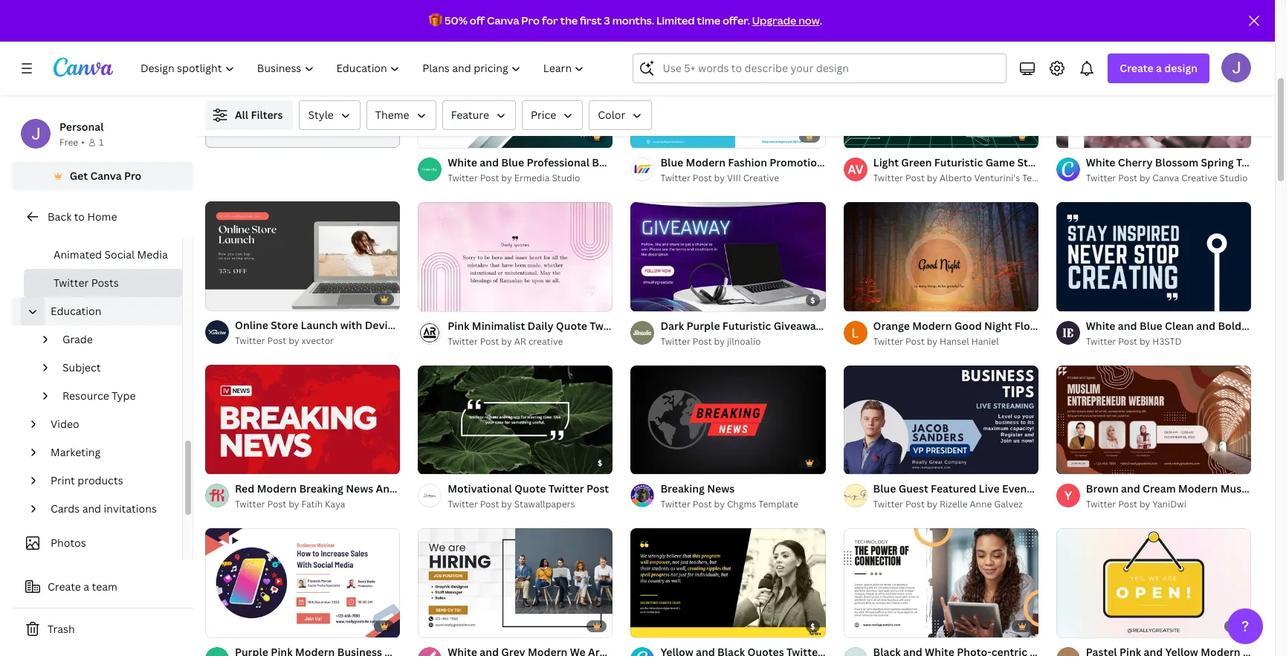 Task type: locate. For each thing, give the bounding box(es) containing it.
2 vertical spatial 1
[[641, 621, 646, 632]]

upgrade now button
[[752, 13, 820, 28]]

pro left "for"
[[522, 13, 540, 28]]

white inside white cherry blossom spring twitter po twitter post by canva creative studio
[[1086, 155, 1116, 169]]

blue left guest
[[873, 482, 896, 496]]

0 vertical spatial of
[[222, 458, 233, 469]]

by
[[501, 172, 512, 184], [714, 172, 725, 184], [927, 172, 938, 184], [1140, 172, 1151, 184], [289, 335, 299, 347], [501, 335, 512, 348], [714, 335, 725, 348], [927, 335, 938, 348], [1140, 335, 1151, 348], [289, 498, 299, 511], [501, 499, 512, 511], [714, 499, 725, 511], [927, 499, 938, 511], [1140, 499, 1151, 511]]

creative inside blue modern fashion promotion twitter post twitter post by viii creative
[[743, 172, 779, 184]]

0 vertical spatial 1
[[99, 136, 104, 149]]

print
[[51, 474, 75, 488]]

by inside white and blue clean and bold quote tw twitter post by h3std
[[1140, 335, 1151, 348]]

by left hansel
[[927, 335, 938, 348]]

1 creative from the left
[[743, 172, 779, 184]]

1 horizontal spatial quote
[[556, 319, 588, 333]]

1 horizontal spatial of
[[648, 621, 659, 632]]

red modern breaking news announcement twitter post image
[[205, 365, 400, 475]]

1 vertical spatial of
[[648, 621, 659, 632]]

0 vertical spatial pro
[[522, 13, 540, 28]]

subject button
[[57, 354, 173, 382]]

a for team
[[84, 580, 89, 594]]

create inside dropdown button
[[1120, 61, 1154, 75]]

a inside create a design dropdown button
[[1156, 61, 1162, 75]]

2 news from the left
[[707, 482, 735, 496]]

cherry
[[1118, 155, 1153, 169]]

grade button
[[57, 326, 173, 354]]

0 vertical spatial $
[[811, 295, 816, 305]]

feature
[[451, 108, 489, 122]]

blue guest featured live event twitter post image
[[844, 365, 1039, 475]]

0 horizontal spatial quote
[[515, 482, 546, 496]]

create inside button
[[48, 580, 81, 594]]

2 horizontal spatial quote
[[1244, 319, 1276, 333]]

2 horizontal spatial 1
[[641, 621, 646, 632]]

by left ar
[[501, 335, 512, 348]]

style
[[308, 108, 334, 122]]

by down cherry
[[1140, 172, 1151, 184]]

by left rizelle
[[927, 499, 938, 511]]

modern inside orange modern good night floral twitter post twitter post by hansel haniel
[[913, 319, 952, 333]]

by inside "motivational quote twitter post twitter post by stawallpapers"
[[501, 499, 512, 511]]

2 horizontal spatial a
[[1156, 61, 1162, 75]]

futuristic for purple
[[723, 319, 771, 333]]

orange modern good night floral twitter post link
[[873, 318, 1107, 334]]

1 horizontal spatial create
[[236, 104, 269, 118]]

limited
[[657, 13, 695, 28]]

team
[[92, 580, 117, 594]]

0 horizontal spatial modern
[[257, 482, 297, 496]]

and right cards
[[82, 502, 101, 516]]

stawallpapers
[[514, 499, 575, 511]]

back
[[48, 210, 72, 224]]

video
[[99, 219, 127, 234], [51, 417, 79, 431]]

event
[[1002, 482, 1031, 496]]

by inside pink minimalist daily quote twitter post twitter post by ar creative
[[501, 335, 512, 348]]

and
[[480, 155, 499, 169], [1118, 319, 1137, 333], [1197, 319, 1216, 333], [82, 502, 101, 516]]

studio down spring
[[1220, 172, 1248, 184]]

by inside orange modern good night floral twitter post twitter post by hansel haniel
[[927, 335, 938, 348]]

1 vertical spatial 1
[[216, 458, 220, 469]]

🎁
[[429, 13, 443, 28]]

studio inside white cherry blossom spring twitter po twitter post by canva creative studio
[[1220, 172, 1248, 184]]

white for white and blue professional business webinar twitter post
[[448, 155, 477, 169]]

futuristic up jilnoalio
[[723, 319, 771, 333]]

news up twitter post by fatih kaya 'link'
[[346, 482, 374, 496]]

by left 'fatih'
[[289, 498, 299, 511]]

twitter post by fatih kaya link
[[235, 498, 400, 512]]

.
[[820, 13, 822, 28]]

dark purple futuristic giveaway twitter post link
[[661, 318, 885, 334]]

0 horizontal spatial 1
[[99, 136, 104, 149]]

0 horizontal spatial studio
[[552, 172, 580, 184]]

creative inside white cherry blossom spring twitter po twitter post by canva creative studio
[[1182, 172, 1218, 184]]

Search search field
[[663, 54, 998, 83]]

blue right business
[[661, 155, 684, 169]]

1 horizontal spatial modern
[[686, 155, 726, 169]]

dark purple futuristic giveaway twitter post image
[[631, 202, 826, 312]]

0 vertical spatial video
[[99, 219, 127, 234]]

twitter post by jilnoalio link
[[661, 334, 826, 349]]

canva inside white cherry blossom spring twitter po twitter post by canva creative studio
[[1153, 172, 1180, 184]]

2 horizontal spatial create
[[1120, 61, 1154, 75]]

0 horizontal spatial breaking
[[299, 482, 343, 496]]

modern right red
[[257, 482, 297, 496]]

streaming
[[1018, 155, 1069, 169]]

1 vertical spatial futuristic
[[723, 319, 771, 333]]

1 vertical spatial video
[[51, 417, 79, 431]]

studio
[[552, 172, 580, 184], [1220, 172, 1248, 184]]

0 horizontal spatial canva
[[90, 169, 122, 183]]

by down green
[[927, 172, 938, 184]]

and left bold
[[1197, 319, 1216, 333]]

twitter post by hansel haniel link
[[873, 334, 1039, 349]]

0 horizontal spatial video
[[51, 417, 79, 431]]

twitter post by alberto venturini's team link
[[873, 171, 1046, 186]]

a left blank
[[272, 104, 277, 118]]

a left design
[[1156, 61, 1162, 75]]

1 horizontal spatial video
[[99, 219, 127, 234]]

2 vertical spatial modern
[[257, 482, 297, 496]]

0 horizontal spatial a
[[84, 580, 89, 594]]

venturini's
[[974, 172, 1020, 184]]

haniel
[[972, 335, 999, 348]]

0 horizontal spatial create
[[48, 580, 81, 594]]

blue inside white and blue clean and bold quote tw twitter post by h3std
[[1140, 319, 1163, 333]]

floral
[[1015, 319, 1044, 333]]

post inside breaking news twitter post by chgms template
[[693, 499, 712, 511]]

y link
[[1057, 484, 1080, 508]]

get
[[70, 169, 88, 183]]

white
[[448, 155, 477, 169], [1086, 155, 1116, 169], [1086, 319, 1116, 333]]

post
[[347, 104, 370, 118], [722, 155, 745, 169], [864, 155, 887, 169], [1110, 155, 1133, 169], [480, 172, 499, 184], [693, 172, 712, 184], [906, 172, 925, 184], [1119, 172, 1138, 184], [483, 318, 506, 333], [628, 319, 651, 333], [863, 319, 885, 333], [1084, 319, 1107, 333], [267, 335, 286, 347], [480, 335, 499, 348], [693, 335, 712, 348], [906, 335, 925, 348], [1119, 335, 1138, 348], [495, 482, 517, 496], [587, 482, 609, 496], [1072, 482, 1095, 496], [267, 498, 286, 511], [480, 499, 499, 511], [693, 499, 712, 511], [906, 499, 925, 511], [1119, 499, 1138, 511]]

and up twitter post by ermedia studio link
[[480, 155, 499, 169]]

pink minimalist daily quote twitter post twitter post by ar creative
[[448, 319, 651, 348]]

clean
[[1165, 319, 1194, 333]]

breaking up the twitter post by chgms template link
[[661, 482, 705, 496]]

breaking
[[299, 482, 343, 496], [661, 482, 705, 496]]

and inside white and blue professional business webinar twitter post twitter post by ermedia studio
[[480, 155, 499, 169]]

canva right the get
[[90, 169, 122, 183]]

twitter post by ar creative link
[[448, 334, 613, 349]]

by left yanidwi
[[1140, 499, 1151, 511]]

by down motivational quote twitter post link
[[501, 499, 512, 511]]

modern
[[686, 155, 726, 169], [913, 319, 952, 333], [257, 482, 297, 496]]

viii
[[727, 172, 741, 184]]

quote left tw
[[1244, 319, 1276, 333]]

orange modern good night floral twitter post image
[[844, 202, 1039, 312]]

2 vertical spatial a
[[84, 580, 89, 594]]

1 news from the left
[[346, 482, 374, 496]]

1 vertical spatial modern
[[913, 319, 952, 333]]

motivational
[[448, 482, 512, 496]]

all
[[235, 108, 248, 122]]

1 breaking from the left
[[299, 482, 343, 496]]

a inside 'create a team' button
[[84, 580, 89, 594]]

1 vertical spatial $
[[598, 458, 603, 469]]

by left h3std
[[1140, 335, 1151, 348]]

video left ads
[[99, 219, 127, 234]]

video link
[[45, 410, 173, 439]]

ermedia
[[514, 172, 550, 184]]

1 horizontal spatial 1
[[216, 458, 220, 469]]

by inside white cherry blossom spring twitter po twitter post by canva creative studio
[[1140, 172, 1151, 184]]

education link
[[45, 297, 173, 326]]

creative down white cherry blossom spring twitter po "link"
[[1182, 172, 1218, 184]]

2 creative from the left
[[1182, 172, 1218, 184]]

1 vertical spatial 3
[[235, 458, 240, 469]]

online store launch with device mockup twitter post link
[[235, 318, 506, 334]]

giveaway
[[774, 319, 822, 333]]

online
[[235, 318, 268, 333]]

1 of 2
[[641, 621, 666, 632]]

white for white and blue clean and bold quote tw
[[1086, 319, 1116, 333]]

create a blank twitter post link
[[205, 39, 400, 148]]

blue up twitter post by ermedia studio link
[[501, 155, 524, 169]]

creative
[[743, 172, 779, 184], [1182, 172, 1218, 184]]

dark
[[661, 319, 684, 333]]

and up the twitter post by h3std link
[[1118, 319, 1137, 333]]

2 studio from the left
[[1220, 172, 1248, 184]]

0 vertical spatial 3
[[604, 13, 610, 28]]

by inside online store launch with device mockup twitter post twitter post by xvector
[[289, 335, 299, 347]]

white inside white and blue clean and bold quote tw twitter post by h3std
[[1086, 319, 1116, 333]]

2 breaking from the left
[[661, 482, 705, 496]]

None search field
[[633, 54, 1007, 83]]

quote up creative
[[556, 319, 588, 333]]

post inside white and blue clean and bold quote tw twitter post by h3std
[[1119, 335, 1138, 348]]

0 horizontal spatial news
[[346, 482, 374, 496]]

by inside twitter post by yanidwi link
[[1140, 499, 1151, 511]]

2 vertical spatial create
[[48, 580, 81, 594]]

of for 3
[[222, 458, 233, 469]]

video inside 'link'
[[51, 417, 79, 431]]

3 right first
[[604, 13, 610, 28]]

blue modern fashion promotion twitter post image
[[631, 38, 826, 148]]

white left cherry
[[1086, 155, 1116, 169]]

futuristic inside light green futuristic game streaming twitter post twitter post by alberto venturini's team
[[935, 155, 983, 169]]

by down store on the left of the page
[[289, 335, 299, 347]]

1 horizontal spatial breaking
[[661, 482, 705, 496]]

alberto venturini's team element
[[844, 158, 868, 181]]

photos link
[[21, 529, 173, 558]]

by inside light green futuristic game streaming twitter post twitter post by alberto venturini's team
[[927, 172, 938, 184]]

futuristic inside "dark purple futuristic giveaway twitter post twitter post by jilnoalio"
[[723, 319, 771, 333]]

studio down professional
[[552, 172, 580, 184]]

0 vertical spatial a
[[1156, 61, 1162, 75]]

creative down blue modern fashion promotion twitter post link on the top of the page
[[743, 172, 779, 184]]

0 horizontal spatial of
[[222, 458, 233, 469]]

•
[[81, 136, 85, 149]]

white cherry blossom spring twitter po link
[[1086, 155, 1287, 171]]

1 horizontal spatial a
[[272, 104, 277, 118]]

now
[[799, 13, 820, 28]]

white down feature
[[448, 155, 477, 169]]

1 horizontal spatial pro
[[522, 13, 540, 28]]

quote up twitter post by stawallpapers link
[[515, 482, 546, 496]]

modern inside red modern breaking news announcement twitter post twitter post by fatih kaya
[[257, 482, 297, 496]]

modern up hansel
[[913, 319, 952, 333]]

blue inside blue guest featured live event twitter post twitter post by rizelle anne galvez
[[873, 482, 896, 496]]

twitter post by h3std link
[[1086, 334, 1252, 349]]

create a design
[[1120, 61, 1198, 75]]

video up 'marketing'
[[51, 417, 79, 431]]

0 horizontal spatial pro
[[124, 169, 142, 183]]

1 horizontal spatial news
[[707, 482, 735, 496]]

offer.
[[723, 13, 750, 28]]

1 horizontal spatial 3
[[604, 13, 610, 28]]

ar
[[514, 335, 526, 348]]

products
[[78, 474, 123, 488]]

by inside blue modern fashion promotion twitter post twitter post by viii creative
[[714, 172, 725, 184]]

3 up red
[[235, 458, 240, 469]]

create left blank
[[236, 104, 269, 118]]

0 vertical spatial futuristic
[[935, 155, 983, 169]]

1 vertical spatial a
[[272, 104, 277, 118]]

resource type
[[62, 389, 136, 403]]

ads
[[130, 219, 149, 234]]

pro up ads
[[124, 169, 142, 183]]

canva right off
[[487, 13, 519, 28]]

2 horizontal spatial canva
[[1153, 172, 1180, 184]]

by down purple
[[714, 335, 725, 348]]

modern up twitter post by viii creative link on the top right of page
[[686, 155, 726, 169]]

motivational quote twitter post image
[[418, 365, 613, 475]]

creative for blossom
[[1182, 172, 1218, 184]]

white up the twitter post by h3std link
[[1086, 319, 1116, 333]]

by left ermedia
[[501, 172, 512, 184]]

blue up h3std
[[1140, 319, 1163, 333]]

twitter posts
[[54, 276, 119, 290]]

dark purple futuristic giveaway twitter post twitter post by jilnoalio
[[661, 319, 885, 348]]

0 vertical spatial create
[[1120, 61, 1154, 75]]

guest
[[899, 482, 929, 496]]

create left team
[[48, 580, 81, 594]]

a
[[1156, 61, 1162, 75], [272, 104, 277, 118], [84, 580, 89, 594]]

black and white photo-centric technology twitter post image
[[844, 529, 1039, 639]]

by left viii
[[714, 172, 725, 184]]

white and blue professional business webinar twitter post link
[[448, 155, 745, 171]]

a left team
[[84, 580, 89, 594]]

good
[[955, 319, 982, 333]]

photos
[[51, 536, 86, 550]]

$ for giveaway
[[811, 295, 816, 305]]

1 studio from the left
[[552, 172, 580, 184]]

green
[[902, 155, 932, 169]]

1 horizontal spatial canva
[[487, 13, 519, 28]]

1 vertical spatial create
[[236, 104, 269, 118]]

blue inside blue modern fashion promotion twitter post twitter post by viii creative
[[661, 155, 684, 169]]

1 horizontal spatial creative
[[1182, 172, 1218, 184]]

blank
[[280, 104, 307, 118]]

modern inside blue modern fashion promotion twitter post twitter post by viii creative
[[686, 155, 726, 169]]

a inside create a blank twitter post element
[[272, 104, 277, 118]]

red modern breaking news announcement twitter post twitter post by fatih kaya
[[235, 482, 517, 511]]

of for 2
[[648, 621, 659, 632]]

2 horizontal spatial modern
[[913, 319, 952, 333]]

news up the twitter post by chgms template link
[[707, 482, 735, 496]]

1 horizontal spatial futuristic
[[935, 155, 983, 169]]

linkedin video ads
[[54, 219, 149, 234]]

canva down blossom
[[1153, 172, 1180, 184]]

kaya
[[325, 498, 345, 511]]

night
[[985, 319, 1012, 333]]

0 horizontal spatial futuristic
[[723, 319, 771, 333]]

white inside white and blue professional business webinar twitter post twitter post by ermedia studio
[[448, 155, 477, 169]]

online store launch with device mockup twitter post image
[[205, 202, 400, 311]]

1 vertical spatial pro
[[124, 169, 142, 183]]

fashion
[[728, 155, 767, 169]]

pro
[[522, 13, 540, 28], [124, 169, 142, 183]]

create left design
[[1120, 61, 1154, 75]]

animated
[[54, 248, 102, 262]]

orange modern good night floral twitter post twitter post by hansel haniel
[[873, 319, 1107, 348]]

0 horizontal spatial creative
[[743, 172, 779, 184]]

futuristic up the alberto
[[935, 155, 983, 169]]

breaking up twitter post by fatih kaya 'link'
[[299, 482, 343, 496]]

news inside breaking news twitter post by chgms template
[[707, 482, 735, 496]]

1 horizontal spatial studio
[[1220, 172, 1248, 184]]

blue guest featured live event twitter post twitter post by rizelle anne galvez
[[873, 482, 1095, 511]]

upgrade
[[752, 13, 797, 28]]

creative
[[528, 335, 563, 348]]

0 vertical spatial modern
[[686, 155, 726, 169]]

with
[[340, 318, 362, 333]]

by down "breaking news" link
[[714, 499, 725, 511]]



Task type: describe. For each thing, give the bounding box(es) containing it.
1 for 1 of 3
[[216, 458, 220, 469]]

quote inside "motivational quote twitter post twitter post by stawallpapers"
[[515, 482, 546, 496]]

back to home link
[[12, 202, 193, 232]]

twitter post by xvector link
[[235, 334, 400, 349]]

1 of 3
[[216, 458, 240, 469]]

anne
[[970, 499, 992, 511]]

design
[[1165, 61, 1198, 75]]

price
[[531, 108, 556, 122]]

blue inside white and blue professional business webinar twitter post twitter post by ermedia studio
[[501, 155, 524, 169]]

blue modern fashion promotion twitter post twitter post by viii creative
[[661, 155, 887, 184]]

light green futuristic game streaming twitter post image
[[844, 38, 1039, 148]]

blossom
[[1156, 155, 1199, 169]]

months.
[[612, 13, 654, 28]]

trash
[[48, 622, 75, 637]]

$ for post
[[598, 458, 603, 469]]

bold
[[1218, 319, 1242, 333]]

and for white and blue professional business webinar twitter post twitter post by ermedia studio
[[480, 155, 499, 169]]

for
[[542, 13, 558, 28]]

tw
[[1278, 319, 1287, 333]]

yanidwi element
[[1057, 484, 1080, 508]]

post inside white cherry blossom spring twitter po twitter post by canva creative studio
[[1119, 172, 1138, 184]]

posts
[[91, 276, 119, 290]]

canva inside get canva pro button
[[90, 169, 122, 183]]

to
[[74, 210, 85, 224]]

theme button
[[367, 100, 436, 130]]

pink minimalist daily quote twitter post link
[[448, 318, 651, 334]]

team
[[1023, 172, 1046, 184]]

announcement
[[376, 482, 454, 496]]

by inside "dark purple futuristic giveaway twitter post twitter post by jilnoalio"
[[714, 335, 725, 348]]

yanidwi image
[[1057, 484, 1080, 508]]

promotion
[[770, 155, 824, 169]]

breaking inside breaking news twitter post by chgms template
[[661, 482, 705, 496]]

modern for blue
[[686, 155, 726, 169]]

twitter post by rizelle anne galvez link
[[873, 498, 1039, 513]]

breaking news twitter post by chgms template
[[661, 482, 799, 511]]

twitter post by yanidwi link
[[1086, 498, 1252, 513]]

time
[[697, 13, 721, 28]]

marketing link
[[45, 439, 173, 467]]

breaking news image
[[631, 365, 826, 475]]

white cherry blossom spring twitter po twitter post by canva creative studio
[[1086, 155, 1287, 184]]

pink minimalist daily quote twitter post image
[[418, 202, 613, 312]]

rizelle
[[940, 499, 968, 511]]

animated social media
[[54, 248, 168, 262]]

futuristic for green
[[935, 155, 983, 169]]

create a design button
[[1108, 54, 1210, 83]]

pro inside button
[[124, 169, 142, 183]]

white and blue professional business webinar twitter post image
[[418, 38, 613, 148]]

cards and invitations
[[51, 502, 157, 516]]

game
[[986, 155, 1015, 169]]

1 for 1 of 2
[[641, 621, 646, 632]]

get canva pro button
[[12, 162, 193, 190]]

modern for red
[[257, 482, 297, 496]]

twitter post by stawallpapers link
[[448, 498, 609, 513]]

by inside white and blue professional business webinar twitter post twitter post by ermedia studio
[[501, 172, 512, 184]]

create a blank twitter post element
[[205, 39, 400, 148]]

50%
[[445, 13, 468, 28]]

brown and cream modern muslim entrepreneur webinar twitter post image
[[1057, 365, 1252, 475]]

print products
[[51, 474, 123, 488]]

twitter post by ermedia studio link
[[448, 171, 613, 186]]

by inside blue guest featured live event twitter post twitter post by rizelle anne galvez
[[927, 499, 938, 511]]

resource type button
[[57, 382, 173, 410]]

type
[[112, 389, 136, 403]]

color
[[598, 108, 626, 122]]

invitations
[[104, 502, 157, 516]]

professional
[[527, 155, 590, 169]]

yellow and black quotes twitter post image
[[631, 529, 826, 639]]

purple pink modern business webinar twitter post image
[[205, 529, 400, 638]]

pastel pink and yellow modern we are open twitter post image
[[1057, 529, 1252, 639]]

twitter inside breaking news twitter post by chgms template
[[661, 499, 691, 511]]

template
[[759, 499, 799, 511]]

by inside red modern breaking news announcement twitter post twitter post by fatih kaya
[[289, 498, 299, 511]]

white for white cherry blossom spring twitter po
[[1086, 155, 1116, 169]]

quote inside white and blue clean and bold quote tw twitter post by h3std
[[1244, 319, 1276, 333]]

news inside red modern breaking news announcement twitter post twitter post by fatih kaya
[[346, 482, 374, 496]]

create for create a blank twitter post
[[236, 104, 269, 118]]

create for create a team
[[48, 580, 81, 594]]

resource
[[62, 389, 109, 403]]

1 for 1
[[99, 136, 104, 149]]

hansel
[[940, 335, 969, 348]]

twitter inside white and blue clean and bold quote tw twitter post by h3std
[[1086, 335, 1116, 348]]

media
[[137, 248, 168, 262]]

white and blue clean and bold quote twitter post image
[[1057, 202, 1252, 312]]

create for create a design
[[1120, 61, 1154, 75]]

1 of 2 link
[[631, 529, 826, 639]]

2 vertical spatial $
[[811, 622, 816, 632]]

twitter post by yanidwi
[[1086, 499, 1187, 511]]

light green futuristic game streaming twitter post twitter post by alberto venturini's team
[[873, 155, 1133, 184]]

trash link
[[12, 615, 193, 645]]

jacob simon image
[[1222, 53, 1252, 83]]

education
[[51, 304, 101, 318]]

white cherry blossom spring twitter post image
[[1057, 38, 1252, 148]]

launch
[[301, 318, 338, 333]]

and for cards and invitations
[[82, 502, 101, 516]]

print products link
[[45, 467, 173, 495]]

jilnoalio
[[727, 335, 761, 348]]

0 horizontal spatial 3
[[235, 458, 240, 469]]

light
[[873, 155, 899, 169]]

by inside breaking news twitter post by chgms template
[[714, 499, 725, 511]]

all filters
[[235, 108, 283, 122]]

pink
[[448, 319, 470, 333]]

create a team
[[48, 580, 117, 594]]

personal
[[59, 120, 104, 134]]

feature button
[[442, 100, 516, 130]]

and for white and blue clean and bold quote tw twitter post by h3std
[[1118, 319, 1137, 333]]

top level navigation element
[[131, 54, 597, 83]]

breaking news link
[[661, 482, 799, 498]]

modern for orange
[[913, 319, 952, 333]]

white and grey modern we are hiring twitter post image
[[418, 529, 613, 639]]

store
[[271, 318, 298, 333]]

cards and invitations link
[[45, 495, 173, 524]]

a for design
[[1156, 61, 1162, 75]]

yanidwi
[[1153, 499, 1187, 511]]

studio inside white and blue professional business webinar twitter post twitter post by ermedia studio
[[552, 172, 580, 184]]

business
[[592, 155, 637, 169]]

mockup
[[402, 318, 443, 333]]

quote inside pink minimalist daily quote twitter post twitter post by ar creative
[[556, 319, 588, 333]]

breaking inside red modern breaking news announcement twitter post twitter post by fatih kaya
[[299, 482, 343, 496]]

creative for fashion
[[743, 172, 779, 184]]

a for blank
[[272, 104, 277, 118]]

live
[[979, 482, 1000, 496]]

red
[[235, 482, 255, 496]]

free •
[[59, 136, 85, 149]]

alberto venturini's team image
[[844, 158, 868, 181]]

xvector
[[302, 335, 334, 347]]

1 of 3 link
[[205, 365, 400, 475]]

device
[[365, 318, 400, 333]]

blue guest featured live event twitter post link
[[873, 482, 1095, 498]]

motivational quote twitter post link
[[448, 482, 609, 498]]



Task type: vqa. For each thing, say whether or not it's contained in the screenshot.
offer.
yes



